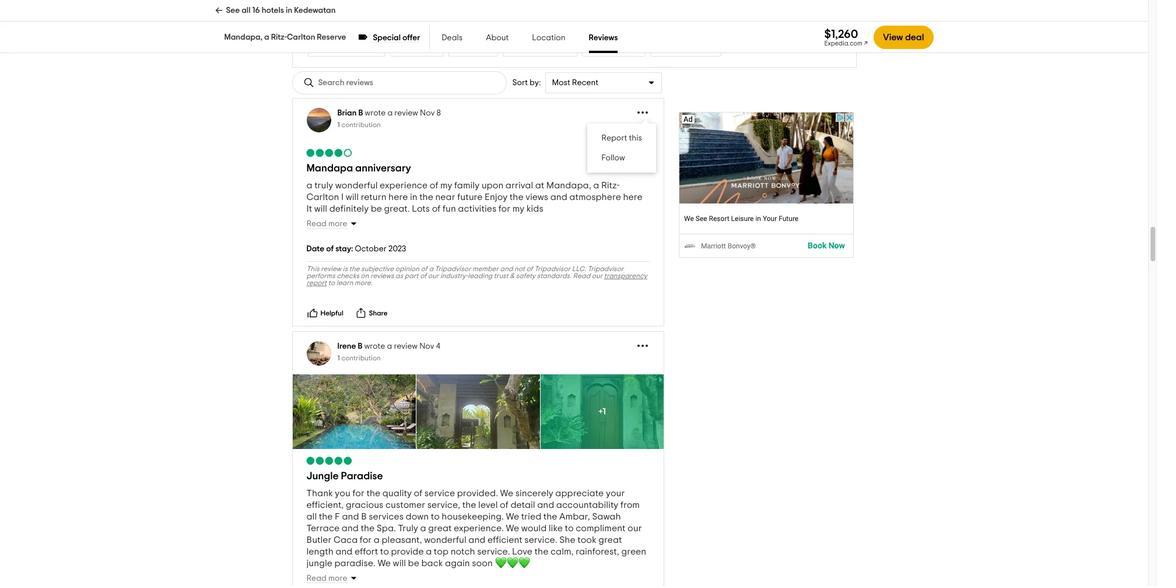 Task type: locate. For each thing, give the bounding box(es) containing it.
1 vertical spatial more
[[328, 575, 347, 583]]

wonderful down mandapa anniversary
[[335, 181, 378, 190]]

enjoy
[[485, 192, 508, 202]]

contribution inside irene b wrote a review nov 4 1 contribution
[[341, 355, 381, 362]]

wrote inside irene b wrote a review nov 4 1 contribution
[[364, 342, 385, 351]]

1 here from the left
[[389, 192, 408, 202]]

Search search field
[[318, 78, 403, 88]]

0 horizontal spatial tripadvisor
[[435, 265, 471, 272]]

for up 'gracious'
[[353, 489, 364, 498]]

our left industry-
[[428, 272, 439, 279]]

recent
[[572, 79, 598, 87]]

b inside brian b wrote a review nov 8 1 contribution
[[358, 109, 363, 117]]

experience.
[[454, 524, 504, 533]]

read more for thank you for the quality of service provided. we sincerely appreciate your efficient, gracious customer service, the level of detail and accountability from all the f and b services down to housekeeping. we tried the ambar, sawah terrace and the spa. truly a great experience. we would like to compliment our butler caca for a pleasant, wonderful and efficient service. she took great length and effort to provide a top notch service. love the calm, rainforest, green jungle paradise. we will be back again soon 💚💚💚
[[306, 575, 347, 583]]

0 horizontal spatial be
[[371, 204, 382, 213]]

anniversary
[[355, 163, 411, 174]]

0 vertical spatial for
[[499, 204, 510, 213]]

the resort manager button
[[503, 39, 578, 57]]

the right is
[[349, 265, 360, 272]]

the
[[381, 22, 391, 29], [509, 44, 520, 51], [419, 192, 433, 202], [510, 192, 524, 202], [349, 265, 360, 272], [367, 489, 380, 498], [462, 500, 476, 510], [319, 512, 333, 521], [543, 512, 557, 521], [361, 524, 375, 533], [535, 547, 548, 556]]

learn
[[336, 279, 353, 286]]

from
[[620, 500, 640, 510]]

1 vertical spatial review
[[321, 265, 341, 272]]

0 vertical spatial b
[[358, 109, 363, 117]]

and inside a truly wonderful experience of my family upon arrival at mandapa, a ritz- carlton i will return here in the near future enjoy the views and atmosphere here it will definitely be great. lots of fun activities for my kids
[[550, 192, 567, 202]]

in up lots
[[410, 192, 417, 202]]

nov for 4
[[419, 342, 434, 351]]

1 contribution from the top
[[341, 121, 381, 128]]

0 horizontal spatial wonderful
[[335, 181, 378, 190]]

is
[[343, 265, 348, 272]]

this review is the subjective opinion of a tripadvisor member and not of tripadvisor llc. tripadvisor performs checks on reviews as part of our industry-leading trust & safety standards. read our
[[306, 265, 624, 279]]

1 vertical spatial read more
[[306, 575, 347, 583]]

1
[[337, 121, 340, 128], [337, 355, 340, 362], [603, 407, 606, 416]]

1 vertical spatial read
[[573, 272, 590, 279]]

irene b wrote a review nov 4 1 contribution
[[337, 342, 440, 362]]

be inside 'thank you for the quality of service provided. we sincerely appreciate your efficient, gracious customer service, the level of detail and accountability from all the f and b services down to housekeeping. we tried the ambar, sawah terrace and the spa. truly a great experience. we would like to compliment our butler caca for a pleasant, wonderful and efficient service. she took great length and effort to provide a top notch service. love the calm, rainforest, green jungle paradise. we will be back again soon 💚💚💚'
[[408, 559, 419, 568]]

more down "definitely"
[[328, 220, 347, 228]]

2 more from the top
[[328, 575, 347, 583]]

we up detail
[[500, 489, 513, 498]]

be down the return on the left of the page
[[371, 204, 382, 213]]

safety
[[516, 272, 535, 279]]

1 vertical spatial wrote
[[364, 342, 385, 351]]

1 horizontal spatial all
[[306, 512, 317, 521]]

contribution for brian b
[[341, 121, 381, 128]]

0 vertical spatial this
[[609, 44, 620, 51]]

read down it
[[306, 220, 327, 228]]

a down share
[[387, 342, 392, 351]]

be down 'provide'
[[408, 559, 419, 568]]

on
[[361, 272, 369, 279]]

0 vertical spatial experience
[[343, 44, 379, 51]]

contribution
[[341, 121, 381, 128], [341, 355, 381, 362]]

0 horizontal spatial manager
[[419, 22, 448, 29]]

nov inside brian b wrote a review nov 8 1 contribution
[[420, 109, 435, 117]]

0 vertical spatial all
[[242, 6, 251, 15]]

will right it
[[314, 204, 327, 213]]

a inside irene b wrote a review nov 4 1 contribution
[[387, 342, 392, 351]]

resort
[[521, 44, 540, 51]]

and right views
[[550, 192, 567, 202]]

appreciate
[[555, 489, 604, 498]]

down
[[406, 512, 429, 521]]

compliment
[[576, 524, 626, 533]]

the up like
[[543, 512, 557, 521]]

all left the 16
[[242, 6, 251, 15]]

1 vertical spatial in
[[410, 192, 417, 202]]

1 horizontal spatial this
[[629, 134, 642, 142]]

1 more from the top
[[328, 220, 347, 228]]

0 vertical spatial service.
[[525, 535, 557, 545]]

amazing
[[314, 44, 342, 51]]

1 horizontal spatial wonderful
[[424, 535, 466, 545]]

0 vertical spatial contribution
[[341, 121, 381, 128]]

paradise
[[341, 471, 383, 482]]

1 vertical spatial be
[[408, 559, 419, 568]]

review left 4
[[394, 342, 418, 351]]

read inside the "this review is the subjective opinion of a tripadvisor member and not of tripadvisor llc. tripadvisor performs checks on reviews as part of our industry-leading trust & safety standards. read our"
[[573, 272, 590, 279]]

for up effort
[[360, 535, 372, 545]]

more down the paradise.
[[328, 575, 347, 583]]

level
[[478, 500, 498, 510]]

0 horizontal spatial my
[[440, 181, 452, 190]]

out
[[589, 44, 599, 51]]

lots
[[412, 204, 430, 213]]

again
[[445, 559, 470, 568]]

1 horizontal spatial mandapa,
[[546, 181, 591, 190]]

0 vertical spatial carlton
[[287, 33, 315, 41]]

thank
[[306, 489, 333, 498]]

quality
[[382, 489, 412, 498]]

like
[[549, 524, 563, 533]]

gracious
[[346, 500, 383, 510]]

nov left 8
[[420, 109, 435, 117]]

service. up soon
[[477, 547, 510, 556]]

wrote right the irene b link
[[364, 342, 385, 351]]

0 vertical spatial wrote
[[365, 109, 386, 117]]

0 horizontal spatial will
[[314, 204, 327, 213]]

all up terrace
[[306, 512, 317, 521]]

the inside the "this review is the subjective opinion of a tripadvisor member and not of tripadvisor llc. tripadvisor performs checks on reviews as part of our industry-leading trust & safety standards. read our"
[[349, 265, 360, 272]]

contribution inside brian b wrote a review nov 8 1 contribution
[[341, 121, 381, 128]]

special offer
[[373, 34, 420, 42]]

read
[[306, 220, 327, 228], [573, 272, 590, 279], [306, 575, 327, 583]]

here right atmosphere
[[623, 192, 643, 202]]

1 vertical spatial manager
[[542, 44, 571, 51]]

love
[[512, 547, 533, 556]]

a down spa.
[[374, 535, 380, 545]]

manager down location
[[542, 44, 571, 51]]

1 vertical spatial experience
[[380, 181, 428, 190]]

0 vertical spatial read
[[306, 220, 327, 228]]

0 vertical spatial read more
[[306, 220, 347, 228]]

ritz- down see all 16 hotels in kedewatan
[[271, 33, 287, 41]]

read down jungle
[[306, 575, 327, 583]]

experience down "butler"
[[343, 44, 379, 51]]

to right effort
[[380, 547, 389, 556]]

the down arrival
[[510, 192, 524, 202]]

a inside one of a kind 'button'
[[418, 44, 423, 51]]

0 vertical spatial my
[[440, 181, 452, 190]]

jungle paradise link
[[306, 471, 383, 482]]

service. down the would
[[525, 535, 557, 545]]

we
[[500, 489, 513, 498], [506, 512, 519, 521], [506, 524, 519, 533], [378, 559, 391, 568]]

great
[[428, 524, 452, 533], [599, 535, 622, 545]]

1 horizontal spatial here
[[623, 192, 643, 202]]

advertisement region
[[679, 112, 854, 258]]

+ 1
[[599, 407, 606, 416]]

reviews left as
[[370, 272, 394, 279]]

2 read more from the top
[[306, 575, 347, 583]]

1 vertical spatial service.
[[477, 547, 510, 556]]

took
[[578, 535, 597, 545]]

1 vertical spatial ritz-
[[601, 181, 620, 190]]

of inside 'button'
[[410, 44, 417, 51]]

0 vertical spatial in
[[286, 6, 292, 15]]

of
[[410, 44, 417, 51], [601, 44, 607, 51], [430, 181, 438, 190], [432, 204, 441, 213], [326, 245, 334, 253], [421, 265, 427, 272], [526, 265, 533, 272], [420, 272, 427, 279], [414, 489, 422, 498], [500, 500, 509, 510]]

read for thank you for the quality of service provided. we sincerely appreciate your efficient, gracious customer service, the level of detail and accountability from all the f and b services down to housekeeping. we tried the ambar, sawah terrace and the spa. truly a great experience. we would like to compliment our butler caca for a pleasant, wonderful and efficient service. she took great length and effort to provide a top notch service. love the calm, rainforest, green jungle paradise. we will be back again soon 💚💚💚
[[306, 575, 327, 583]]

0 vertical spatial be
[[371, 204, 382, 213]]

will down 'provide'
[[393, 559, 406, 568]]

b down 'gracious'
[[361, 512, 367, 521]]

a inside brian b wrote a review nov 8 1 contribution
[[388, 109, 393, 117]]

0 horizontal spatial here
[[389, 192, 408, 202]]

and down caca
[[336, 547, 353, 556]]

1 read more from the top
[[306, 220, 347, 228]]

2 contribution from the top
[[341, 355, 381, 362]]

personal
[[314, 22, 343, 29]]

b right brian on the top
[[358, 109, 363, 117]]

experience up great.
[[380, 181, 428, 190]]

the up housekeeping.
[[462, 500, 476, 510]]

hotels
[[262, 6, 284, 15]]

wrote inside brian b wrote a review nov 8 1 contribution
[[365, 109, 386, 117]]

1 horizontal spatial reviews
[[370, 272, 394, 279]]

0 vertical spatial review
[[394, 109, 418, 117]]

experience inside amazing experience button
[[343, 44, 379, 51]]

b right irene
[[358, 342, 363, 351]]

for
[[499, 204, 510, 213], [353, 489, 364, 498], [360, 535, 372, 545]]

1 vertical spatial reviews
[[370, 272, 394, 279]]

0 vertical spatial 1
[[337, 121, 340, 128]]

2 vertical spatial will
[[393, 559, 406, 568]]

pleasant,
[[382, 535, 422, 545]]

2 vertical spatial review
[[394, 342, 418, 351]]

we down detail
[[506, 512, 519, 521]]

nov inside irene b wrote a review nov 4 1 contribution
[[419, 342, 434, 351]]

and left not
[[500, 265, 513, 272]]

my up near
[[440, 181, 452, 190]]

this right 'report'
[[629, 134, 642, 142]]

wonderful
[[335, 181, 378, 190], [424, 535, 466, 545]]

1 vertical spatial carlton
[[306, 192, 339, 202]]

0 vertical spatial mandapa,
[[224, 33, 262, 41]]

1 horizontal spatial my
[[512, 204, 524, 213]]

1 vertical spatial contribution
[[341, 355, 381, 362]]

here up great.
[[389, 192, 408, 202]]

0 vertical spatial wonderful
[[335, 181, 378, 190]]

read more down jungle
[[306, 575, 347, 583]]

for down enjoy
[[499, 204, 510, 213]]

0 horizontal spatial experience
[[343, 44, 379, 51]]

read right standards.
[[573, 272, 590, 279]]

0 vertical spatial more
[[328, 220, 347, 228]]

reviews right all
[[324, 0, 347, 7]]

our right llc.
[[592, 272, 603, 279]]

carlton down truly
[[306, 192, 339, 202]]

all reviews
[[314, 0, 347, 7]]

0 horizontal spatial reviews
[[324, 0, 347, 7]]

about
[[486, 34, 509, 42]]

out of this world
[[589, 44, 639, 51]]

a left kind
[[418, 44, 423, 51]]

0 vertical spatial reviews
[[324, 0, 347, 7]]

mandapa,
[[224, 33, 262, 41], [546, 181, 591, 190]]

my left kids
[[512, 204, 524, 213]]

manager up deals
[[419, 22, 448, 29]]

0 horizontal spatial mandapa,
[[224, 33, 262, 41]]

will
[[346, 192, 359, 202], [314, 204, 327, 213], [393, 559, 406, 568]]

tripadvisor
[[435, 265, 471, 272], [534, 265, 570, 272], [588, 265, 624, 272]]

2 here from the left
[[623, 192, 643, 202]]

she
[[559, 535, 575, 545]]

1 horizontal spatial ritz-
[[601, 181, 620, 190]]

mandapa, a ritz-carlton reserve
[[224, 33, 346, 41]]

1 horizontal spatial in
[[410, 192, 417, 202]]

contribution down brian b link
[[341, 121, 381, 128]]

personal butler button
[[308, 17, 370, 34]]

1 vertical spatial 1
[[337, 355, 340, 362]]

mandapa, down see
[[224, 33, 262, 41]]

butler
[[306, 535, 332, 545]]

mandapa, up atmosphere
[[546, 181, 591, 190]]

review inside irene b wrote a review nov 4 1 contribution
[[394, 342, 418, 351]]

1 vertical spatial wonderful
[[424, 535, 466, 545]]

will right 'i'
[[346, 192, 359, 202]]

1 inside irene b wrote a review nov 4 1 contribution
[[337, 355, 340, 362]]

amazing experience
[[314, 44, 379, 51]]

2 tripadvisor from the left
[[534, 265, 570, 272]]

transparency report link
[[306, 272, 647, 286]]

green
[[621, 547, 646, 556]]

to down service,
[[431, 512, 440, 521]]

this down reviews
[[609, 44, 620, 51]]

ritz- up atmosphere
[[601, 181, 620, 190]]

1 vertical spatial will
[[314, 204, 327, 213]]

2 vertical spatial b
[[361, 512, 367, 521]]

great.
[[384, 204, 410, 213]]

search image
[[303, 77, 315, 89]]

a right brian b link
[[388, 109, 393, 117]]

view deal button
[[874, 26, 933, 49]]

2 horizontal spatial will
[[393, 559, 406, 568]]

a right the part
[[429, 265, 433, 272]]

review left is
[[321, 265, 341, 272]]

nov left 4
[[419, 342, 434, 351]]

checks
[[337, 272, 359, 279]]

carlton inside a truly wonderful experience of my family upon arrival at mandapa, a ritz- carlton i will return here in the near future enjoy the views and atmosphere here it will definitely be great. lots of fun activities for my kids
[[306, 192, 339, 202]]

1 vertical spatial b
[[358, 342, 363, 351]]

here
[[389, 192, 408, 202], [623, 192, 643, 202]]

1 vertical spatial great
[[599, 535, 622, 545]]

deals
[[442, 34, 463, 42]]

our up green
[[628, 524, 642, 533]]

contribution down the irene b link
[[341, 355, 381, 362]]

trust
[[494, 272, 508, 279]]

the left f
[[319, 512, 333, 521]]

experience inside a truly wonderful experience of my family upon arrival at mandapa, a ritz- carlton i will return here in the near future enjoy the views and atmosphere here it will definitely be great. lots of fun activities for my kids
[[380, 181, 428, 190]]

great down compliment
[[599, 535, 622, 545]]

wrote for wrote a review nov 8
[[365, 109, 386, 117]]

opinion
[[395, 265, 419, 272]]

wrote right brian b link
[[365, 109, 386, 117]]

in
[[286, 6, 292, 15], [410, 192, 417, 202]]

be inside a truly wonderful experience of my family upon arrival at mandapa, a ritz- carlton i will return here in the near future enjoy the views and atmosphere here it will definitely be great. lots of fun activities for my kids
[[371, 204, 382, 213]]

reviews inside button
[[324, 0, 347, 7]]

1 horizontal spatial experience
[[380, 181, 428, 190]]

report
[[306, 279, 327, 286]]

2 horizontal spatial our
[[628, 524, 642, 533]]

ritz- inside a truly wonderful experience of my family upon arrival at mandapa, a ritz- carlton i will return here in the near future enjoy the views and atmosphere here it will definitely be great. lots of fun activities for my kids
[[601, 181, 620, 190]]

1 horizontal spatial manager
[[542, 44, 571, 51]]

2 vertical spatial for
[[360, 535, 372, 545]]

2 vertical spatial read
[[306, 575, 327, 583]]

in right hotels
[[286, 6, 292, 15]]

great up the top
[[428, 524, 452, 533]]

reserve
[[317, 33, 346, 41]]

0 vertical spatial great
[[428, 524, 452, 533]]

f
[[335, 512, 340, 521]]

follow
[[601, 154, 625, 162]]

industry-
[[440, 272, 468, 279]]

0 horizontal spatial ritz-
[[271, 33, 287, 41]]

ritz-
[[271, 33, 287, 41], [601, 181, 620, 190]]

1 inside brian b wrote a review nov 8 1 contribution
[[337, 121, 340, 128]]

1 vertical spatial my
[[512, 204, 524, 213]]

a up back
[[426, 547, 432, 556]]

1 horizontal spatial be
[[408, 559, 419, 568]]

b for wrote a review nov 8
[[358, 109, 363, 117]]

0 horizontal spatial this
[[609, 44, 620, 51]]

0 vertical spatial manager
[[419, 22, 448, 29]]

personal butler
[[314, 22, 363, 29]]

&
[[510, 272, 514, 279]]

review inside brian b wrote a review nov 8 1 contribution
[[394, 109, 418, 117]]

manager for the resort manager
[[542, 44, 571, 51]]

1 vertical spatial mandapa,
[[546, 181, 591, 190]]

a up atmosphere
[[593, 181, 599, 190]]

brian
[[337, 109, 357, 117]]

1 horizontal spatial tripadvisor
[[534, 265, 570, 272]]

0 horizontal spatial service.
[[477, 547, 510, 556]]

report
[[601, 134, 627, 142]]

wonderful up the top
[[424, 535, 466, 545]]

in inside a truly wonderful experience of my family upon arrival at mandapa, a ritz- carlton i will return here in the near future enjoy the views and atmosphere here it will definitely be great. lots of fun activities for my kids
[[410, 192, 417, 202]]

3 tripadvisor from the left
[[588, 265, 624, 272]]

kind
[[424, 44, 438, 51]]

1 vertical spatial nov
[[419, 342, 434, 351]]

carlton up amazing
[[287, 33, 315, 41]]

1 vertical spatial all
[[306, 512, 317, 521]]

butler
[[344, 22, 363, 29]]

b inside irene b wrote a review nov 4 1 contribution
[[358, 342, 363, 351]]

will inside 'thank you for the quality of service provided. we sincerely appreciate your efficient, gracious customer service, the level of detail and accountability from all the f and b services down to housekeeping. we tried the ambar, sawah terrace and the spa. truly a great experience. we would like to compliment our butler caca for a pleasant, wonderful and efficient service. she took great length and effort to provide a top notch service. love the calm, rainforest, green jungle paradise. we will be back again soon 💚💚💚'
[[393, 559, 406, 568]]

read more down it
[[306, 220, 347, 228]]

reviews
[[324, 0, 347, 7], [370, 272, 394, 279]]

review left 8
[[394, 109, 418, 117]]

0 vertical spatial nov
[[420, 109, 435, 117]]

2 horizontal spatial tripadvisor
[[588, 265, 624, 272]]

brian b wrote a review nov 8 1 contribution
[[337, 109, 441, 128]]

1 horizontal spatial will
[[346, 192, 359, 202]]



Task type: describe. For each thing, give the bounding box(es) containing it.
future
[[457, 192, 483, 202]]

b for wrote a review nov 4
[[358, 342, 363, 351]]

to left the learn
[[328, 279, 335, 286]]

0 horizontal spatial our
[[428, 272, 439, 279]]

by:
[[530, 79, 541, 87]]

1 horizontal spatial our
[[592, 272, 603, 279]]

more for a truly wonderful experience of my family upon arrival at mandapa, a ritz- carlton i will return here in the near future enjoy the views and atmosphere here it will definitely be great. lots of fun activities for my kids
[[328, 220, 347, 228]]

service,
[[427, 500, 460, 510]]

to learn more.
[[327, 279, 373, 286]]

all reviews button
[[308, 0, 353, 12]]

wonderful inside 'thank you for the quality of service provided. we sincerely appreciate your efficient, gracious customer service, the level of detail and accountability from all the f and b services down to housekeeping. we tried the ambar, sawah terrace and the spa. truly a great experience. we would like to compliment our butler caca for a pleasant, wonderful and efficient service. she took great length and effort to provide a top notch service. love the calm, rainforest, green jungle paradise. we will be back again soon 💚💚💚'
[[424, 535, 466, 545]]

the up special
[[381, 22, 391, 29]]

review inside the "this review is the subjective opinion of a tripadvisor member and not of tripadvisor llc. tripadvisor performs checks on reviews as part of our industry-leading trust & safety standards. read our"
[[321, 265, 341, 272]]

2 vertical spatial 1
[[603, 407, 606, 416]]

views
[[526, 192, 548, 202]]

1 for irene b
[[337, 355, 340, 362]]

4
[[436, 342, 440, 351]]

irene
[[337, 342, 356, 351]]

effort
[[355, 547, 378, 556]]

more for thank you for the quality of service provided. we sincerely appreciate your efficient, gracious customer service, the level of detail and accountability from all the f and b services down to housekeeping. we tried the ambar, sawah terrace and the spa. truly a great experience. we would like to compliment our butler caca for a pleasant, wonderful and efficient service. she took great length and effort to provide a top notch service. love the calm, rainforest, green jungle paradise. we will be back again soon 💚💚💚
[[328, 575, 347, 583]]

a truly wonderful experience of my family upon arrival at mandapa, a ritz- carlton i will return here in the near future enjoy the views and atmosphere here it will definitely be great. lots of fun activities for my kids
[[306, 181, 643, 213]]

all inside 'thank you for the quality of service provided. we sincerely appreciate your efficient, gracious customer service, the level of detail and accountability from all the f and b services down to housekeeping. we tried the ambar, sawah terrace and the spa. truly a great experience. we would like to compliment our butler caca for a pleasant, wonderful and efficient service. she took great length and effort to provide a top notch service. love the calm, rainforest, green jungle paradise. we will be back again soon 💚💚💚'
[[306, 512, 317, 521]]

your
[[606, 489, 625, 498]]

mandapa anniversary link
[[306, 163, 411, 174]]

our inside 'thank you for the quality of service provided. we sincerely appreciate your efficient, gracious customer service, the level of detail and accountability from all the f and b services down to housekeeping. we tried the ambar, sawah terrace and the spa. truly a great experience. we would like to compliment our butler caca for a pleasant, wonderful and efficient service. she took great length and effort to provide a top notch service. love the calm, rainforest, green jungle paradise. we will be back again soon 💚💚💚'
[[628, 524, 642, 533]]

service
[[424, 489, 455, 498]]

we down effort
[[378, 559, 391, 568]]

and right f
[[342, 512, 359, 521]]

general
[[393, 22, 417, 29]]

reviews inside the "this review is the subjective opinion of a tripadvisor member and not of tripadvisor llc. tripadvisor performs checks on reviews as part of our industry-leading trust & safety standards. read our"
[[370, 272, 394, 279]]

paradise.
[[334, 559, 376, 568]]

offer
[[402, 34, 420, 42]]

jungle
[[306, 559, 332, 568]]

and inside the "this review is the subjective opinion of a tripadvisor member and not of tripadvisor llc. tripadvisor performs checks on reviews as part of our industry-leading trust & safety standards. read our"
[[500, 265, 513, 272]]

this inside button
[[609, 44, 620, 51]]

fun
[[443, 204, 456, 213]]

the up 'gracious'
[[367, 489, 380, 498]]

truly
[[314, 181, 333, 190]]

view deal
[[883, 33, 924, 42]]

date
[[306, 245, 324, 253]]

see all 16 hotels in kedewatan
[[226, 6, 336, 15]]

location
[[532, 34, 565, 42]]

💚💚💚
[[495, 559, 530, 568]]

review for irene b
[[394, 342, 418, 351]]

near
[[435, 192, 455, 202]]

transparency
[[604, 272, 647, 279]]

of inside button
[[601, 44, 607, 51]]

8
[[437, 109, 441, 117]]

read for a truly wonderful experience of my family upon arrival at mandapa, a ritz- carlton i will return here in the near future enjoy the views and atmosphere here it will definitely be great. lots of fun activities for my kids
[[306, 220, 327, 228]]

upon
[[482, 181, 504, 190]]

brian b link
[[337, 109, 363, 117]]

a down the down at left
[[420, 524, 426, 533]]

0 vertical spatial will
[[346, 192, 359, 202]]

a left truly
[[306, 181, 312, 190]]

llc.
[[572, 265, 586, 272]]

the left spa.
[[361, 524, 375, 533]]

a inside the "this review is the subjective opinion of a tripadvisor member and not of tripadvisor llc. tripadvisor performs checks on reviews as part of our industry-leading trust & safety standards. read our"
[[429, 265, 433, 272]]

contribution for irene b
[[341, 355, 381, 362]]

back
[[421, 559, 443, 568]]

1 tripadvisor from the left
[[435, 265, 471, 272]]

i
[[341, 192, 344, 202]]

2023
[[388, 245, 406, 253]]

provide
[[391, 547, 424, 556]]

share
[[369, 310, 388, 317]]

sort by:
[[512, 79, 541, 87]]

+
[[599, 407, 603, 416]]

housekeeping.
[[442, 512, 504, 521]]

$1,260
[[824, 28, 858, 40]]

mandapa, inside a truly wonderful experience of my family upon arrival at mandapa, a ritz- carlton i will return here in the near future enjoy the views and atmosphere here it will definitely be great. lots of fun activities for my kids
[[546, 181, 591, 190]]

1 for brian b
[[337, 121, 340, 128]]

truly
[[398, 524, 418, 533]]

atmosphere
[[569, 192, 621, 202]]

one
[[397, 44, 409, 51]]

terrace
[[306, 524, 340, 533]]

not
[[514, 265, 525, 272]]

1 horizontal spatial service.
[[525, 535, 557, 545]]

we up efficient
[[506, 524, 519, 533]]

tried
[[521, 512, 541, 521]]

a down hotels
[[264, 33, 269, 41]]

sawah
[[592, 512, 621, 521]]

as
[[395, 272, 403, 279]]

and down experience.
[[469, 535, 486, 545]]

to up she
[[565, 524, 574, 533]]

october
[[355, 245, 387, 253]]

the right love
[[535, 547, 548, 556]]

sort
[[512, 79, 528, 87]]

the general manager button
[[374, 17, 455, 34]]

customer
[[385, 500, 425, 510]]

detail
[[511, 500, 535, 510]]

for inside a truly wonderful experience of my family upon arrival at mandapa, a ritz- carlton i will return here in the near future enjoy the views and atmosphere here it will definitely be great. lots of fun activities for my kids
[[499, 204, 510, 213]]

top
[[434, 547, 449, 556]]

would
[[521, 524, 547, 533]]

and down sincerely
[[537, 500, 554, 510]]

world
[[621, 44, 639, 51]]

rainforest,
[[576, 547, 619, 556]]

0 horizontal spatial great
[[428, 524, 452, 533]]

wrote for wrote a review nov 4
[[364, 342, 385, 351]]

most recent
[[552, 79, 598, 87]]

wonderful inside a truly wonderful experience of my family upon arrival at mandapa, a ritz- carlton i will return here in the near future enjoy the views and atmosphere here it will definitely be great. lots of fun activities for my kids
[[335, 181, 378, 190]]

review for brian b
[[394, 109, 418, 117]]

view
[[883, 33, 903, 42]]

0 horizontal spatial all
[[242, 6, 251, 15]]

nov for 8
[[420, 109, 435, 117]]

see all 16 hotels in kedewatan link
[[215, 0, 336, 21]]

deal
[[905, 33, 924, 42]]

transparency report
[[306, 272, 647, 286]]

one of a kind button
[[390, 39, 444, 57]]

manager for the general manager
[[419, 22, 448, 29]]

services
[[369, 512, 404, 521]]

0 horizontal spatial in
[[286, 6, 292, 15]]

this
[[306, 265, 319, 272]]

the resort manager
[[509, 44, 571, 51]]

read more for a truly wonderful experience of my family upon arrival at mandapa, a ritz- carlton i will return here in the near future enjoy the views and atmosphere here it will definitely be great. lots of fun activities for my kids
[[306, 220, 347, 228]]

the up lots
[[419, 192, 433, 202]]

1 horizontal spatial great
[[599, 535, 622, 545]]

and up caca
[[342, 524, 359, 533]]

reviews
[[589, 34, 618, 42]]

performs
[[306, 272, 335, 279]]

1 vertical spatial for
[[353, 489, 364, 498]]

amazing experience button
[[308, 39, 386, 57]]

one of a kind
[[397, 44, 438, 51]]

the left resort
[[509, 44, 520, 51]]

spa.
[[377, 524, 396, 533]]

0 vertical spatial ritz-
[[271, 33, 287, 41]]

member
[[472, 265, 499, 272]]

efficient,
[[306, 500, 344, 510]]

kids
[[527, 204, 543, 213]]

irene b link
[[337, 342, 363, 351]]

calm,
[[551, 547, 574, 556]]

kedewatan
[[294, 6, 336, 15]]

standards.
[[537, 272, 572, 279]]

notch
[[451, 547, 475, 556]]

1 vertical spatial this
[[629, 134, 642, 142]]

b inside 'thank you for the quality of service provided. we sincerely appreciate your efficient, gracious customer service, the level of detail and accountability from all the f and b services down to housekeeping. we tried the ambar, sawah terrace and the spa. truly a great experience. we would like to compliment our butler caca for a pleasant, wonderful and efficient service. she took great length and effort to provide a top notch service. love the calm, rainforest, green jungle paradise. we will be back again soon 💚💚💚'
[[361, 512, 367, 521]]

out of this world button
[[582, 39, 646, 57]]



Task type: vqa. For each thing, say whether or not it's contained in the screenshot.
$169 $109 Pp
no



